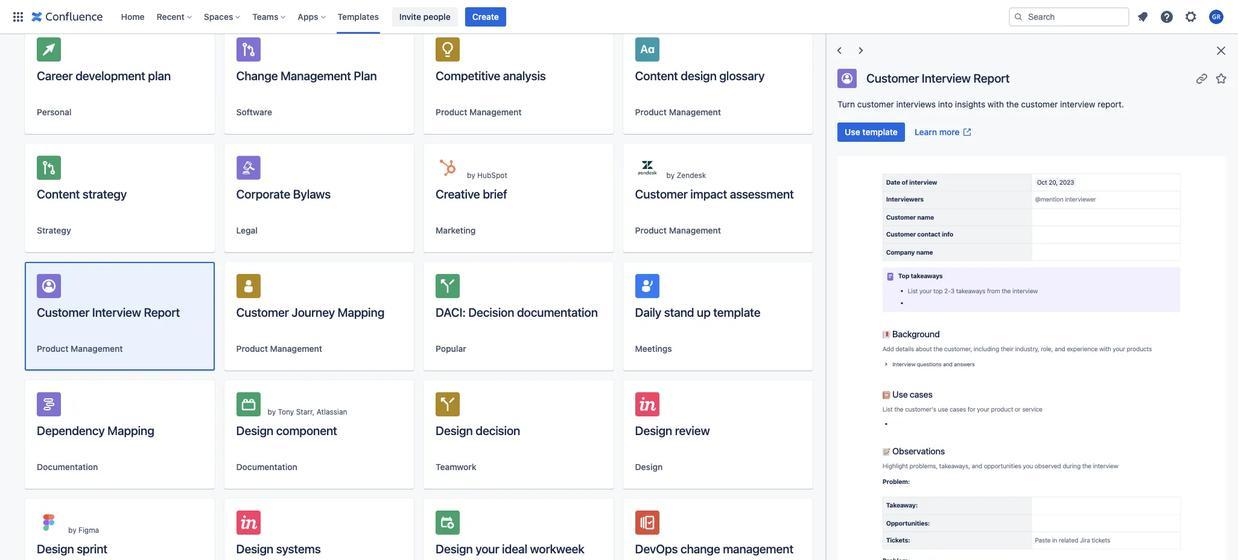 Task type: vqa. For each thing, say whether or not it's contained in the screenshot.


Task type: describe. For each thing, give the bounding box(es) containing it.
interview
[[1061, 99, 1096, 109]]

career development plan
[[37, 69, 171, 83]]

creative
[[436, 187, 480, 201]]

teams button
[[249, 7, 291, 26]]

1 vertical spatial mapping
[[108, 424, 154, 438]]

daily stand up template
[[635, 305, 761, 319]]

popular
[[436, 343, 466, 354]]

design for design review
[[635, 424, 673, 438]]

daci: decision documentation
[[436, 305, 598, 319]]

0 horizontal spatial report
[[144, 305, 180, 319]]

strategy
[[83, 187, 127, 201]]

design review
[[635, 424, 710, 438]]

1 vertical spatial template
[[714, 305, 761, 319]]

starr,
[[296, 407, 315, 417]]

2 customer from the left
[[1022, 99, 1058, 109]]

analysis
[[503, 69, 546, 83]]

plan
[[354, 69, 377, 83]]

more
[[940, 127, 960, 137]]

change management plan
[[236, 69, 377, 83]]

1 horizontal spatial interview
[[922, 71, 971, 85]]

competitive
[[436, 69, 501, 83]]

learn
[[915, 127, 938, 137]]

change
[[681, 542, 721, 556]]

management for customer impact assessment
[[669, 225, 721, 235]]

recent button
[[153, 7, 197, 26]]

plan
[[148, 69, 171, 83]]

development
[[76, 69, 145, 83]]

creative brief
[[436, 187, 508, 201]]

workweek
[[530, 542, 585, 556]]

by for impact
[[667, 171, 675, 180]]

product management button for design
[[635, 106, 721, 118]]

insights
[[956, 99, 986, 109]]

management for customer interview report
[[71, 343, 123, 354]]

meetings button
[[635, 343, 672, 355]]

spaces button
[[200, 7, 245, 26]]

career
[[37, 69, 73, 83]]

product management for journey
[[236, 343, 322, 354]]

content for content design glossary
[[635, 69, 678, 83]]

0 horizontal spatial customer interview report
[[37, 305, 180, 319]]

design systems
[[236, 542, 321, 556]]

strategy
[[37, 225, 71, 235]]

dependency mapping
[[37, 424, 154, 438]]

zendesk
[[677, 171, 706, 180]]

design systems button
[[224, 499, 414, 560]]

corporate
[[236, 187, 290, 201]]

design for design systems
[[236, 542, 274, 556]]

management
[[723, 542, 794, 556]]

your profile and preferences image
[[1210, 9, 1224, 24]]

design component
[[236, 424, 337, 438]]

by for sprint
[[68, 526, 76, 535]]

use template
[[845, 127, 898, 137]]

your
[[476, 542, 500, 556]]

product management for analysis
[[436, 107, 522, 117]]

by for brief
[[467, 171, 476, 180]]

global element
[[7, 0, 1007, 34]]

by for component
[[268, 407, 276, 417]]

turn
[[838, 99, 855, 109]]

competitive analysis
[[436, 69, 546, 83]]

by zendesk
[[667, 171, 706, 180]]

customer impact assessment
[[635, 187, 794, 201]]

strategy button
[[37, 225, 71, 237]]

0 vertical spatial customer interview report
[[867, 71, 1010, 85]]

tony
[[278, 407, 294, 417]]

appswitcher icon image
[[11, 9, 25, 24]]

personal
[[37, 107, 71, 117]]

invite
[[400, 11, 421, 21]]

systems
[[276, 542, 321, 556]]

marketing button
[[436, 225, 476, 237]]

product management for design
[[635, 107, 721, 117]]

decision
[[469, 305, 515, 319]]

customer journey mapping
[[236, 305, 385, 319]]

teams
[[253, 11, 279, 21]]

template inside button
[[863, 127, 898, 137]]

assessment
[[730, 187, 794, 201]]

product for competitive analysis
[[436, 107, 468, 117]]

interviews
[[897, 99, 936, 109]]

by hubspot
[[467, 171, 508, 180]]

product management button for analysis
[[436, 106, 522, 118]]

design your ideal workweek button
[[424, 499, 614, 560]]

figma
[[78, 526, 99, 535]]

search image
[[1014, 12, 1024, 21]]

daci:
[[436, 305, 466, 319]]

product for customer impact assessment
[[635, 225, 667, 235]]

daily
[[635, 305, 662, 319]]

design for design decision
[[436, 424, 473, 438]]

sprint
[[77, 542, 107, 556]]

home
[[121, 11, 145, 21]]

create link
[[465, 7, 506, 26]]

product management for interview
[[37, 343, 123, 354]]

dependency
[[37, 424, 105, 438]]

spaces
[[204, 11, 233, 21]]

content for content strategy
[[37, 187, 80, 201]]

up
[[697, 305, 711, 319]]

1 customer from the left
[[858, 99, 894, 109]]

corporate bylaws
[[236, 187, 331, 201]]



Task type: locate. For each thing, give the bounding box(es) containing it.
decision
[[476, 424, 520, 438]]

content left design on the right top
[[635, 69, 678, 83]]

devops
[[635, 542, 678, 556]]

design decision
[[436, 424, 520, 438]]

teamwork button
[[436, 461, 477, 473]]

hubspot
[[478, 171, 508, 180]]

1 horizontal spatial report
[[974, 71, 1010, 85]]

create
[[473, 11, 499, 21]]

design left component
[[236, 424, 274, 438]]

0 vertical spatial report
[[974, 71, 1010, 85]]

template right use
[[863, 127, 898, 137]]

product for customer interview report
[[37, 343, 69, 354]]

mapping right journey
[[338, 305, 385, 319]]

invite people button
[[392, 7, 458, 26]]

0 horizontal spatial interview
[[92, 305, 141, 319]]

by left zendesk
[[667, 171, 675, 180]]

the
[[1007, 99, 1019, 109]]

by left 'tony'
[[268, 407, 276, 417]]

component
[[276, 424, 337, 438]]

0 horizontal spatial content
[[37, 187, 80, 201]]

apps button
[[294, 7, 331, 26]]

legal button
[[236, 225, 258, 237]]

product for content design glossary
[[635, 107, 667, 117]]

product management button
[[436, 106, 522, 118], [635, 106, 721, 118], [635, 225, 721, 237], [37, 343, 123, 355], [236, 343, 322, 355]]

0 vertical spatial interview
[[922, 71, 971, 85]]

design down by figma
[[37, 542, 74, 556]]

review
[[675, 424, 710, 438]]

confluence image
[[31, 9, 103, 24], [31, 9, 103, 24]]

ideal
[[502, 542, 528, 556]]

documentation button
[[37, 461, 98, 473], [236, 461, 297, 473]]

share link image
[[1195, 71, 1210, 85]]

banner
[[0, 0, 1239, 34]]

help icon image
[[1160, 9, 1175, 24]]

documentation down dependency
[[37, 462, 98, 472]]

design your ideal workweek
[[436, 542, 585, 556]]

notification icon image
[[1136, 9, 1151, 24]]

0 horizontal spatial documentation button
[[37, 461, 98, 473]]

design down design review
[[635, 462, 663, 472]]

1 horizontal spatial customer
[[1022, 99, 1058, 109]]

by figma
[[68, 526, 99, 535]]

atlassian
[[317, 407, 347, 417]]

documentation for design
[[236, 462, 297, 472]]

banner containing home
[[0, 0, 1239, 34]]

brief
[[483, 187, 508, 201]]

previous template image
[[833, 43, 847, 58]]

content design glossary
[[635, 69, 765, 83]]

customer
[[858, 99, 894, 109], [1022, 99, 1058, 109]]

documentation
[[517, 305, 598, 319]]

devops change management button
[[623, 499, 813, 560]]

documentation button down the design component
[[236, 461, 297, 473]]

1 horizontal spatial documentation
[[236, 462, 297, 472]]

1 vertical spatial content
[[37, 187, 80, 201]]

design sprint
[[37, 542, 107, 556]]

by left figma
[[68, 526, 76, 535]]

design up the design "button" at the right
[[635, 424, 673, 438]]

1 horizontal spatial documentation button
[[236, 461, 297, 473]]

design for design component
[[236, 424, 274, 438]]

1 horizontal spatial content
[[635, 69, 678, 83]]

customer interview report
[[867, 71, 1010, 85], [37, 305, 180, 319]]

content up strategy
[[37, 187, 80, 201]]

0 horizontal spatial template
[[714, 305, 761, 319]]

turn customer interviews into insights with the customer interview report.
[[838, 99, 1125, 109]]

glossary
[[720, 69, 765, 83]]

1 horizontal spatial template
[[863, 127, 898, 137]]

star customer interview report image
[[1215, 71, 1229, 85]]

legal
[[236, 225, 258, 235]]

documentation button down dependency
[[37, 461, 98, 473]]

people
[[424, 11, 451, 21]]

design
[[236, 424, 274, 438], [436, 424, 473, 438], [635, 424, 673, 438], [635, 462, 663, 472], [37, 542, 74, 556], [236, 542, 274, 556], [436, 542, 473, 556]]

next template image
[[854, 43, 869, 58]]

1 documentation from the left
[[37, 462, 98, 472]]

design for design your ideal workweek
[[436, 542, 473, 556]]

template right up
[[714, 305, 761, 319]]

apps
[[298, 11, 318, 21]]

use
[[845, 127, 861, 137]]

design inside design your ideal workweek button
[[436, 542, 473, 556]]

interview
[[922, 71, 971, 85], [92, 305, 141, 319]]

1 vertical spatial customer interview report
[[37, 305, 180, 319]]

learn more link
[[908, 123, 980, 142]]

product
[[436, 107, 468, 117], [635, 107, 667, 117], [635, 225, 667, 235], [37, 343, 69, 354], [236, 343, 268, 354]]

design left systems on the bottom of page
[[236, 542, 274, 556]]

impact
[[691, 187, 727, 201]]

0 horizontal spatial documentation
[[37, 462, 98, 472]]

1 horizontal spatial customer interview report
[[867, 71, 1010, 85]]

mapping right dependency
[[108, 424, 154, 438]]

0 horizontal spatial customer
[[858, 99, 894, 109]]

management for content design glossary
[[669, 107, 721, 117]]

software button
[[236, 106, 272, 118]]

personal button
[[37, 106, 71, 118]]

home link
[[117, 7, 148, 26]]

documentation for dependency
[[37, 462, 98, 472]]

0 vertical spatial mapping
[[338, 305, 385, 319]]

management for competitive analysis
[[470, 107, 522, 117]]

documentation down the design component
[[236, 462, 297, 472]]

popular button
[[436, 343, 466, 355]]

1 horizontal spatial mapping
[[338, 305, 385, 319]]

product management button for journey
[[236, 343, 322, 355]]

product management
[[436, 107, 522, 117], [635, 107, 721, 117], [635, 225, 721, 235], [37, 343, 123, 354], [236, 343, 322, 354]]

learn more
[[915, 127, 960, 137]]

design up teamwork
[[436, 424, 473, 438]]

marketing
[[436, 225, 476, 235]]

use template button
[[838, 123, 905, 142]]

documentation button for dependency
[[37, 461, 98, 473]]

design left your
[[436, 542, 473, 556]]

0 vertical spatial template
[[863, 127, 898, 137]]

product for customer journey mapping
[[236, 343, 268, 354]]

1 documentation button from the left
[[37, 461, 98, 473]]

design
[[681, 69, 717, 83]]

devops change management
[[635, 542, 794, 556]]

product management for impact
[[635, 225, 721, 235]]

report
[[974, 71, 1010, 85], [144, 305, 180, 319]]

2 documentation from the left
[[236, 462, 297, 472]]

documentation button for design
[[236, 461, 297, 473]]

customer right the
[[1022, 99, 1058, 109]]

settings icon image
[[1184, 9, 1199, 24]]

customer
[[867, 71, 920, 85], [635, 187, 688, 201], [37, 305, 89, 319], [236, 305, 289, 319]]

1 vertical spatial interview
[[92, 305, 141, 319]]

template
[[863, 127, 898, 137], [714, 305, 761, 319]]

0 vertical spatial content
[[635, 69, 678, 83]]

software
[[236, 107, 272, 117]]

design for design sprint
[[37, 542, 74, 556]]

Search field
[[1009, 7, 1130, 26]]

customer up use template
[[858, 99, 894, 109]]

2 documentation button from the left
[[236, 461, 297, 473]]

into
[[939, 99, 953, 109]]

recent
[[157, 11, 185, 21]]

journey
[[292, 305, 335, 319]]

templates
[[338, 11, 379, 21]]

management for customer journey mapping
[[270, 343, 322, 354]]

design for design
[[635, 462, 663, 472]]

meetings
[[635, 343, 672, 354]]

0 horizontal spatial mapping
[[108, 424, 154, 438]]

templates link
[[334, 7, 383, 26]]

design inside design systems button
[[236, 542, 274, 556]]

invite people
[[400, 11, 451, 21]]

product management button for interview
[[37, 343, 123, 355]]

close image
[[1215, 43, 1229, 58]]

1 vertical spatial report
[[144, 305, 180, 319]]

by up "creative brief"
[[467, 171, 476, 180]]

product management button for impact
[[635, 225, 721, 237]]



